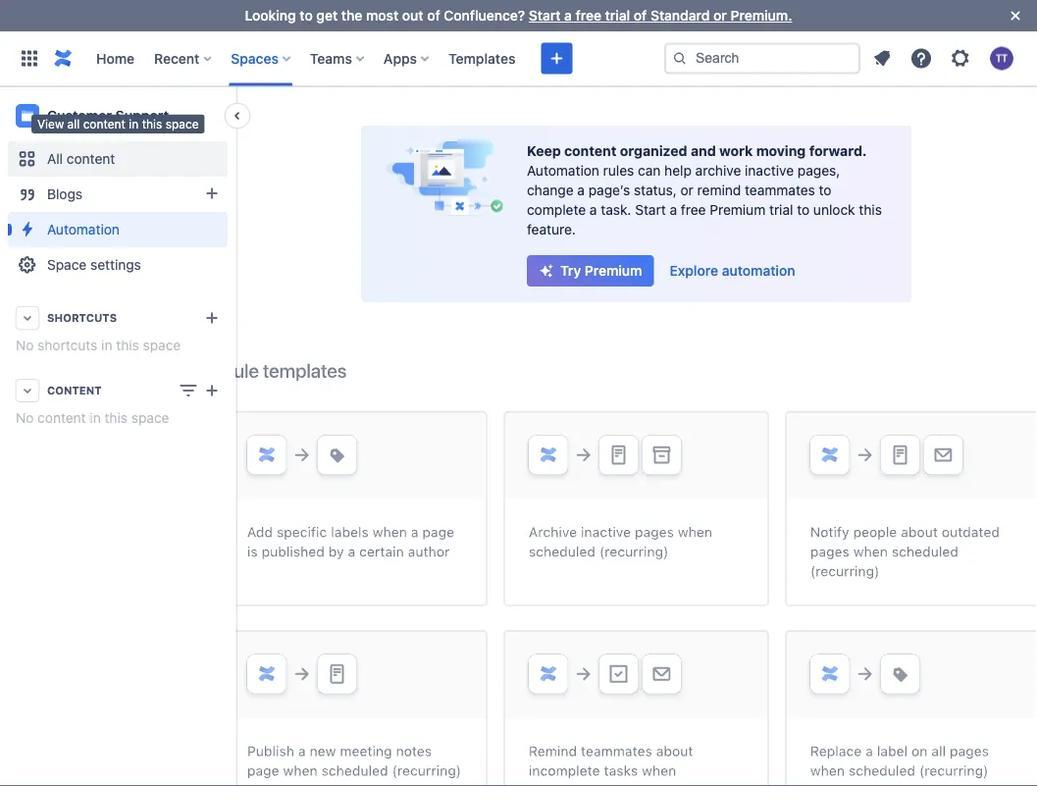 Task type: vqa. For each thing, say whether or not it's contained in the screenshot.
Popular associated with Popular
no



Task type: locate. For each thing, give the bounding box(es) containing it.
create a page image
[[200, 379, 224, 403]]

apps button
[[378, 43, 437, 74]]

trial
[[606, 7, 631, 24], [770, 202, 794, 218]]

0 vertical spatial automation
[[527, 162, 600, 179]]

1 vertical spatial no
[[16, 410, 34, 426]]

or
[[714, 7, 727, 24], [681, 182, 694, 198]]

trial left standard
[[606, 7, 631, 24]]

content for keep content organized and work moving forward. automation rules can help archive inactive pages, change a page's status, or remind teammates to complete a task. start a free premium trial to unlock this feature.
[[565, 143, 617, 159]]

0 vertical spatial in
[[129, 117, 139, 130]]

0 vertical spatial premium
[[710, 202, 766, 218]]

space down content dropdown button
[[131, 410, 169, 426]]

1 vertical spatial to
[[819, 182, 832, 198]]

in down content at the left of the page
[[90, 410, 101, 426]]

to down the teammates at the right of page
[[797, 202, 810, 218]]

space
[[166, 117, 199, 130], [143, 337, 181, 353], [131, 410, 169, 426]]

recent button
[[148, 43, 219, 74]]

automation up the change
[[527, 162, 600, 179]]

1 horizontal spatial to
[[797, 202, 810, 218]]

trial inside keep content organized and work moving forward. automation rules can help archive inactive pages, change a page's status, or remind teammates to complete a task. start a free premium trial to unlock this feature.
[[770, 202, 794, 218]]

your profile and preferences image
[[991, 47, 1014, 70]]

feature.
[[527, 221, 576, 238]]

status,
[[634, 182, 677, 198]]

content for all content
[[67, 151, 115, 167]]

start inside keep content organized and work moving forward. automation rules can help archive inactive pages, change a page's status, or remind teammates to complete a task. start a free premium trial to unlock this feature.
[[635, 202, 666, 218]]

2 vertical spatial in
[[90, 410, 101, 426]]

2 vertical spatial space
[[131, 410, 169, 426]]

1 vertical spatial trial
[[770, 202, 794, 218]]

in
[[129, 117, 139, 130], [101, 337, 112, 353], [90, 410, 101, 426]]

view
[[37, 117, 64, 130]]

no
[[16, 337, 34, 353], [16, 410, 34, 426]]

space settings link
[[8, 247, 228, 283]]

space for no content in this space
[[131, 410, 169, 426]]

in down shortcuts dropdown button
[[101, 337, 112, 353]]

1 horizontal spatial trial
[[770, 202, 794, 218]]

banner
[[0, 31, 1038, 86]]

0 horizontal spatial or
[[681, 182, 694, 198]]

recent
[[154, 50, 200, 66]]

1 vertical spatial space
[[143, 337, 181, 353]]

pages,
[[798, 162, 841, 179]]

0 vertical spatial free
[[576, 7, 602, 24]]

free inside keep content organized and work moving forward. automation rules can help archive inactive pages, change a page's status, or remind teammates to complete a task. start a free premium trial to unlock this feature.
[[681, 202, 706, 218]]

customer
[[47, 108, 112, 124]]

a
[[565, 7, 572, 24], [578, 182, 585, 198], [590, 202, 597, 218], [670, 202, 678, 218]]

premium right try
[[585, 263, 643, 279]]

no down content dropdown button
[[16, 410, 34, 426]]

automation inside "space" element
[[47, 221, 120, 238]]

1 horizontal spatial automation
[[527, 162, 600, 179]]

add shortcut image
[[200, 306, 224, 330]]

1 no from the top
[[16, 337, 34, 353]]

confluence image
[[51, 47, 75, 70], [51, 47, 75, 70]]

content
[[83, 117, 126, 130], [565, 143, 617, 159], [67, 151, 115, 167], [37, 410, 86, 426]]

blogs
[[47, 186, 83, 202]]

teammates
[[745, 182, 816, 198]]

0 vertical spatial or
[[714, 7, 727, 24]]

out
[[402, 7, 424, 24]]

0 horizontal spatial of
[[427, 7, 440, 24]]

banner containing home
[[0, 31, 1038, 86]]

standard
[[651, 7, 710, 24]]

0 vertical spatial space
[[166, 117, 199, 130]]

content down content at the left of the page
[[37, 410, 86, 426]]

free down remind
[[681, 202, 706, 218]]

to down pages,
[[819, 182, 832, 198]]

this down content dropdown button
[[105, 410, 128, 426]]

forward.
[[810, 143, 868, 159]]

help icon image
[[910, 47, 934, 70]]

or down help
[[681, 182, 694, 198]]

in up all content link
[[129, 117, 139, 130]]

0 horizontal spatial premium
[[585, 263, 643, 279]]

space for no shortcuts in this space
[[143, 337, 181, 353]]

create a blog image
[[200, 182, 224, 205]]

of left standard
[[634, 7, 647, 24]]

1 vertical spatial free
[[681, 202, 706, 218]]

0 vertical spatial start
[[529, 7, 561, 24]]

1 horizontal spatial of
[[634, 7, 647, 24]]

try premium
[[561, 263, 643, 279]]

space element
[[0, 86, 236, 786]]

1 vertical spatial premium
[[585, 263, 643, 279]]

this up all content link
[[142, 117, 162, 130]]

templates
[[449, 50, 516, 66]]

inactive
[[745, 162, 794, 179]]

no left shortcuts
[[16, 337, 34, 353]]

0 horizontal spatial free
[[576, 7, 602, 24]]

the
[[342, 7, 363, 24]]

space down shortcuts dropdown button
[[143, 337, 181, 353]]

Search field
[[665, 43, 861, 74]]

automation
[[527, 162, 600, 179], [47, 221, 120, 238]]

remind
[[698, 182, 742, 198]]

content up rules at the top right of page
[[565, 143, 617, 159]]

1 vertical spatial in
[[101, 337, 112, 353]]

premium
[[710, 202, 766, 218], [585, 263, 643, 279]]

work
[[720, 143, 753, 159]]

2 horizontal spatial to
[[819, 182, 832, 198]]

a down status,
[[670, 202, 678, 218]]

a left "task."
[[590, 202, 597, 218]]

1 horizontal spatial or
[[714, 7, 727, 24]]

space
[[47, 257, 87, 273]]

global element
[[12, 31, 661, 86]]

free left standard
[[576, 7, 602, 24]]

this inside keep content organized and work moving forward. automation rules can help archive inactive pages, change a page's status, or remind teammates to complete a task. start a free premium trial to unlock this feature.
[[860, 202, 883, 218]]

free
[[576, 7, 602, 24], [681, 202, 706, 218]]

no for no shortcuts in this space
[[16, 337, 34, 353]]

start
[[529, 7, 561, 24], [635, 202, 666, 218]]

automation inside keep content organized and work moving forward. automation rules can help archive inactive pages, change a page's status, or remind teammates to complete a task. start a free premium trial to unlock this feature.
[[527, 162, 600, 179]]

content right all
[[67, 151, 115, 167]]

0 vertical spatial no
[[16, 337, 34, 353]]

start down status,
[[635, 202, 666, 218]]

view all content in this space
[[37, 117, 199, 130]]

1 vertical spatial automation
[[47, 221, 120, 238]]

0 horizontal spatial start
[[529, 7, 561, 24]]

1 horizontal spatial premium
[[710, 202, 766, 218]]

of
[[427, 7, 440, 24], [634, 7, 647, 24]]

space down recent 'dropdown button' on the left top
[[166, 117, 199, 130]]

all
[[47, 151, 63, 167]]

get
[[317, 7, 338, 24]]

this down shortcuts dropdown button
[[116, 337, 139, 353]]

content for no content in this space
[[37, 410, 86, 426]]

trial down the teammates at the right of page
[[770, 202, 794, 218]]

1 horizontal spatial free
[[681, 202, 706, 218]]

1 vertical spatial or
[[681, 182, 694, 198]]

and
[[691, 143, 716, 159]]

a left page's
[[578, 182, 585, 198]]

this right unlock on the top right of page
[[860, 202, 883, 218]]

a up create image
[[565, 7, 572, 24]]

1 vertical spatial start
[[635, 202, 666, 218]]

premium.
[[731, 7, 793, 24]]

1 horizontal spatial start
[[635, 202, 666, 218]]

or right standard
[[714, 7, 727, 24]]

no content in this space
[[16, 410, 169, 426]]

premium down remind
[[710, 202, 766, 218]]

0 horizontal spatial automation
[[47, 221, 120, 238]]

2 vertical spatial to
[[797, 202, 810, 218]]

2 no from the top
[[16, 410, 34, 426]]

content inside keep content organized and work moving forward. automation rules can help archive inactive pages, change a page's status, or remind teammates to complete a task. start a free premium trial to unlock this feature.
[[565, 143, 617, 159]]

0 horizontal spatial in
[[90, 410, 101, 426]]

to left get
[[300, 7, 313, 24]]

archive
[[696, 162, 742, 179]]

1 horizontal spatial in
[[101, 337, 112, 353]]

1 of from the left
[[427, 7, 440, 24]]

to
[[300, 7, 313, 24], [819, 182, 832, 198], [797, 202, 810, 218]]

change
[[527, 182, 574, 198]]

this
[[142, 117, 162, 130], [860, 202, 883, 218], [116, 337, 139, 353], [105, 410, 128, 426]]

0 horizontal spatial trial
[[606, 7, 631, 24]]

start up create image
[[529, 7, 561, 24]]

automation up space settings
[[47, 221, 120, 238]]

organized
[[620, 143, 688, 159]]

0 vertical spatial to
[[300, 7, 313, 24]]

spaces
[[231, 50, 279, 66]]

of right out
[[427, 7, 440, 24]]



Task type: describe. For each thing, give the bounding box(es) containing it.
templates link
[[443, 43, 522, 74]]

customer support link
[[8, 96, 228, 135]]

content button
[[8, 373, 228, 408]]

content right the all
[[83, 117, 126, 130]]

moving
[[757, 143, 806, 159]]

spaces button
[[225, 43, 298, 74]]

looking
[[245, 7, 296, 24]]

0 vertical spatial trial
[[606, 7, 631, 24]]

complete
[[527, 202, 586, 218]]

shortcuts
[[37, 337, 98, 353]]

try premium link
[[527, 255, 654, 287]]

teams
[[310, 50, 352, 66]]

home
[[96, 50, 135, 66]]

settings
[[90, 257, 141, 273]]

automation
[[722, 263, 796, 279]]

keep
[[527, 143, 561, 159]]

close image
[[1004, 4, 1028, 27]]

explore automation
[[670, 263, 796, 279]]

all content
[[47, 151, 115, 167]]

home link
[[90, 43, 140, 74]]

confluence?
[[444, 7, 525, 24]]

all
[[67, 117, 80, 130]]

search image
[[673, 51, 688, 66]]

shortcuts
[[47, 312, 117, 325]]

rules
[[604, 162, 635, 179]]

help
[[665, 162, 692, 179]]

try
[[561, 263, 581, 279]]

appswitcher icon image
[[18, 47, 41, 70]]

unlock
[[814, 202, 856, 218]]

keep content organized and work moving forward. automation rules can help archive inactive pages, change a page's status, or remind teammates to complete a task. start a free premium trial to unlock this feature.
[[527, 143, 883, 238]]

can
[[638, 162, 661, 179]]

0 horizontal spatial to
[[300, 7, 313, 24]]

shortcuts button
[[8, 300, 228, 336]]

elevate automation upsell image image
[[222, 354, 1038, 786]]

in for shortcuts
[[101, 337, 112, 353]]

in for content
[[90, 410, 101, 426]]

automation link
[[8, 212, 228, 247]]

settings icon image
[[949, 47, 973, 70]]

notification icon image
[[871, 47, 894, 70]]

page's
[[589, 182, 631, 198]]

blogs link
[[8, 177, 228, 212]]

2 of from the left
[[634, 7, 647, 24]]

customer support
[[47, 108, 169, 124]]

premium inside keep content organized and work moving forward. automation rules can help archive inactive pages, change a page's status, or remind teammates to complete a task. start a free premium trial to unlock this feature.
[[710, 202, 766, 218]]

most
[[366, 7, 399, 24]]

teams button
[[304, 43, 372, 74]]

no shortcuts in this space
[[16, 337, 181, 353]]

content
[[47, 384, 102, 397]]

2 horizontal spatial in
[[129, 117, 139, 130]]

start a free trial of standard or premium. link
[[529, 7, 793, 24]]

or inside keep content organized and work moving forward. automation rules can help archive inactive pages, change a page's status, or remind teammates to complete a task. start a free premium trial to unlock this feature.
[[681, 182, 694, 198]]

task.
[[601, 202, 632, 218]]

explore automation link
[[658, 255, 808, 287]]

space settings
[[47, 257, 141, 273]]

all content link
[[8, 141, 228, 177]]

create image
[[545, 47, 569, 70]]

support
[[115, 108, 169, 124]]

change view image
[[177, 379, 200, 403]]

apps
[[384, 50, 417, 66]]

no for no content in this space
[[16, 410, 34, 426]]

explore
[[670, 263, 719, 279]]

looking to get the most out of confluence? start a free trial of standard or premium.
[[245, 7, 793, 24]]



